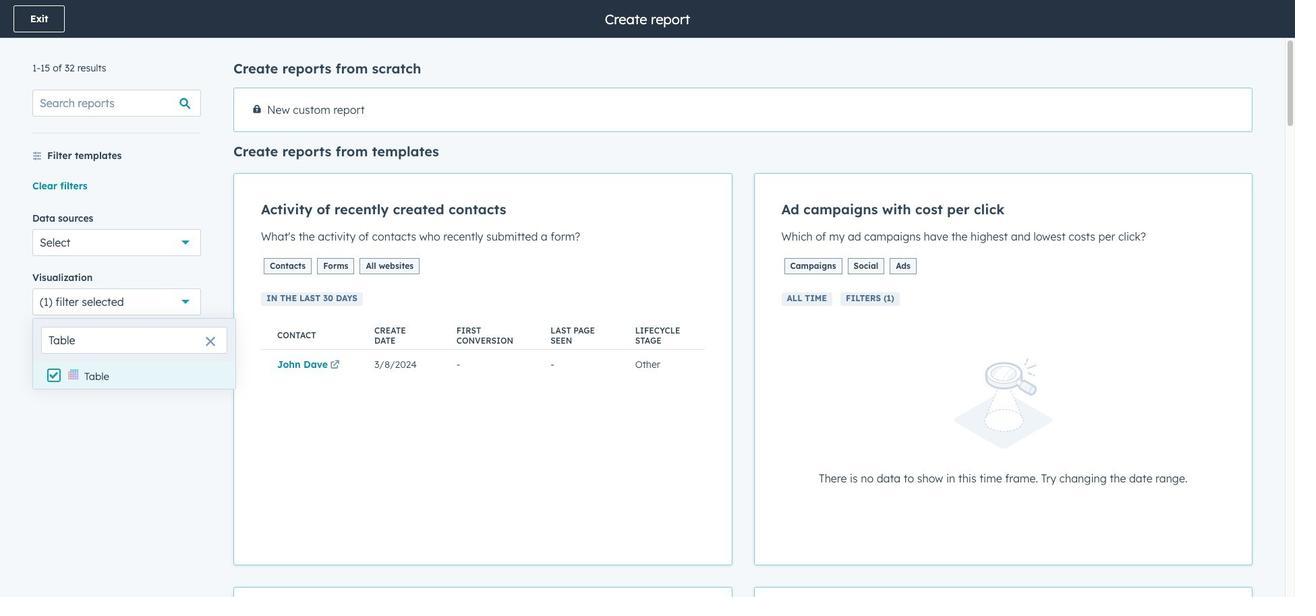 Task type: describe. For each thing, give the bounding box(es) containing it.
link opens in a new window image
[[330, 361, 340, 371]]



Task type: locate. For each thing, give the bounding box(es) containing it.
Search search field
[[32, 90, 201, 117]]

link opens in a new window image
[[330, 361, 340, 371]]

Search search field
[[41, 327, 227, 354]]

list box
[[33, 362, 235, 389]]

clear input image
[[205, 337, 216, 348]]

page section element
[[0, 0, 1295, 38]]

None checkbox
[[754, 173, 1253, 566], [233, 588, 732, 598], [754, 173, 1253, 566], [233, 588, 732, 598]]

None checkbox
[[233, 88, 1253, 132], [233, 173, 732, 566], [754, 588, 1253, 598], [233, 88, 1253, 132], [233, 173, 732, 566], [754, 588, 1253, 598]]



Task type: vqa. For each thing, say whether or not it's contained in the screenshot.
the bottom search search field
yes



